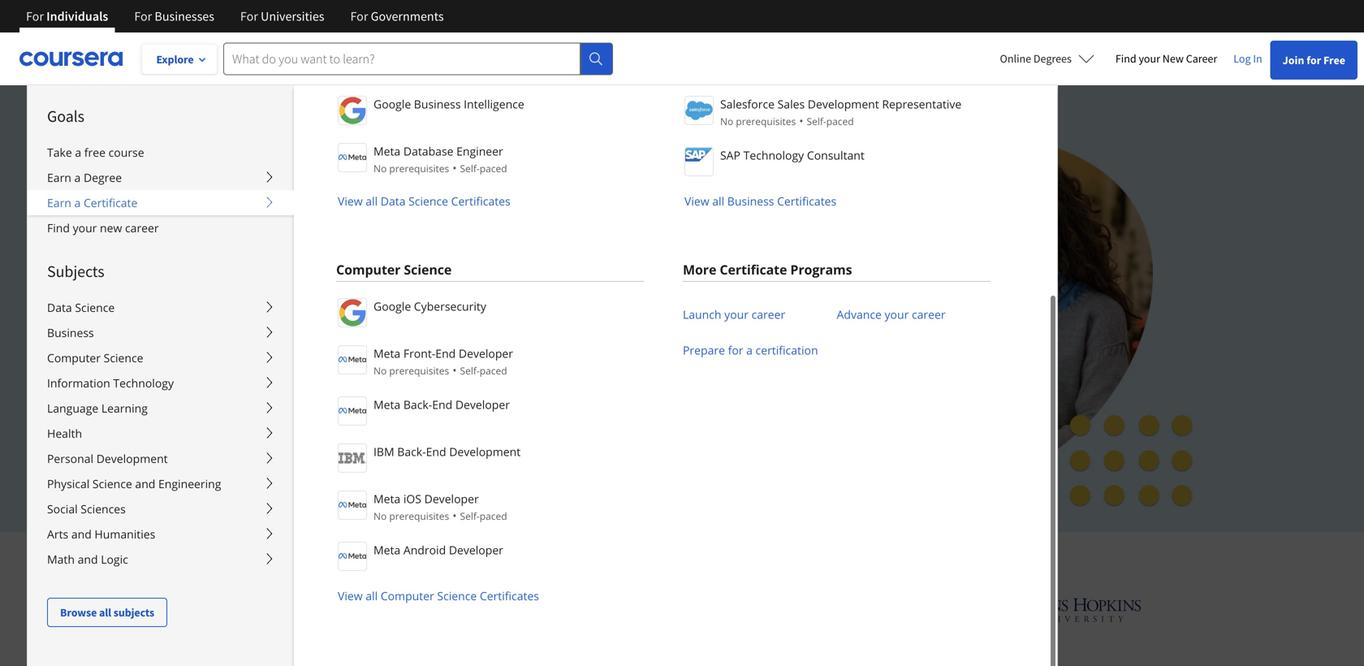 Task type: locate. For each thing, give the bounding box(es) containing it.
coursera plus image
[[211, 152, 459, 177]]

career right new
[[125, 220, 159, 236]]

partnername logo image down job-
[[338, 298, 367, 327]]

engineering
[[158, 476, 221, 491]]

partnername logo image left ibm
[[338, 443, 367, 473]]

for for prepare
[[728, 342, 744, 358]]

career
[[125, 220, 159, 236], [752, 307, 786, 322], [912, 307, 946, 322]]

partnername logo image left sap in the top right of the page
[[685, 147, 714, 176]]

paced up meta android developer link
[[480, 509, 507, 523]]

representative
[[882, 96, 962, 112]]

no up learn
[[374, 509, 387, 523]]

1 vertical spatial business
[[728, 193, 774, 209]]

certificates down meta android developer link
[[480, 588, 539, 603]]

ready
[[356, 257, 403, 281]]

earn a degree
[[47, 170, 122, 185]]

0 vertical spatial free
[[1324, 53, 1346, 67]]

all for subjects
[[99, 605, 111, 620]]

degree
[[84, 170, 122, 185]]

technology inside sap technology consultant link
[[744, 147, 804, 163]]

access
[[297, 228, 351, 252]]

meta android developer link
[[336, 540, 644, 571]]

day right start
[[279, 401, 300, 418]]

0 vertical spatial google
[[374, 96, 411, 112]]

your for launch your career
[[725, 307, 749, 322]]

list
[[336, 0, 644, 210], [683, 0, 991, 210]]

0 vertical spatial technology
[[744, 147, 804, 163]]

find inside find your new career link
[[1116, 51, 1137, 66]]

prerequisites down 'database'
[[389, 162, 449, 175]]

google down what do you want to learn? text field
[[374, 96, 411, 112]]

1 horizontal spatial data
[[381, 193, 406, 209]]

self- inside meta front-end developer no prerequisites • self-paced
[[460, 364, 480, 377]]

for for individuals
[[26, 8, 44, 24]]

more
[[683, 261, 717, 278]]

view all data science certificates
[[338, 193, 511, 209]]

your inside explore menu element
[[73, 220, 97, 236]]

ibm
[[374, 444, 394, 459]]

• down engineer
[[453, 160, 457, 175]]

0 horizontal spatial technology
[[113, 375, 174, 391]]

a down earn a degree
[[74, 195, 81, 210]]

earn
[[47, 170, 71, 185], [47, 195, 71, 210]]

certificates inside computer science list
[[480, 588, 539, 603]]

science
[[409, 193, 448, 209], [404, 261, 452, 278], [75, 300, 115, 315], [104, 350, 143, 365], [93, 476, 132, 491], [437, 588, 477, 603]]

meta up money-
[[374, 397, 401, 412]]

view inside computer science list
[[338, 588, 363, 603]]

a left free
[[75, 145, 81, 160]]

certificate inside popup button
[[84, 195, 138, 210]]

earn inside dropdown button
[[47, 170, 71, 185]]

group
[[27, 0, 1365, 666]]

view up the on at the top of page
[[685, 193, 710, 209]]

and up subscription
[[287, 257, 319, 281]]

data inside list
[[381, 193, 406, 209]]

2 vertical spatial computer
[[381, 588, 434, 603]]

paced inside meta ios developer no prerequisites • self-paced
[[480, 509, 507, 523]]

0 vertical spatial data
[[381, 193, 406, 209]]

a left certification
[[747, 342, 753, 358]]

join for free link
[[1271, 41, 1358, 80]]

developer inside 'link'
[[456, 397, 510, 412]]

paced up "meta back-end developer" 'link'
[[480, 364, 507, 377]]

development up consultant
[[808, 96, 879, 112]]

with
[[285, 440, 311, 455]]

end inside meta front-end developer no prerequisites • self-paced
[[436, 346, 456, 361]]

partnername logo image up the /year with 14-day money-back guarantee link
[[338, 396, 367, 426]]

browse all subjects button
[[47, 598, 167, 627]]

meta for meta front-end developer no prerequisites • self-paced
[[374, 346, 401, 361]]

online degrees button
[[987, 41, 1108, 76]]

no down salesforce
[[720, 115, 734, 128]]

• down sales
[[799, 113, 804, 128]]

back-
[[404, 397, 432, 412], [397, 444, 426, 459]]

partnername logo image up coursera plus "image"
[[338, 96, 367, 125]]

end for meta front-end developer no prerequisites • self-paced
[[436, 346, 456, 361]]

• inside salesforce sales development representative no prerequisites • self-paced
[[799, 113, 804, 128]]

language
[[47, 400, 98, 416]]

prerequisites inside meta database engineer no prerequisites • self-paced
[[389, 162, 449, 175]]

prepare for a certification
[[683, 342, 818, 358]]

certificate
[[407, 257, 489, 281]]

all for business
[[713, 193, 725, 209]]

view all business certificates link
[[683, 193, 837, 209]]

certificates up world-
[[451, 193, 511, 209]]

1 horizontal spatial for
[[1307, 53, 1322, 67]]

science inside dropdown button
[[75, 300, 115, 315]]

2 meta from the top
[[374, 346, 401, 361]]

all inside computer science list
[[366, 588, 378, 603]]

view all data science certificates link
[[336, 193, 511, 209]]

self- up meta android developer link
[[460, 509, 480, 523]]

certificate up 'launch your career'
[[720, 261, 787, 278]]

all inside button
[[99, 605, 111, 620]]

back- inside 'link'
[[404, 397, 432, 412]]

0 horizontal spatial business
[[47, 325, 94, 340]]

• up meta back-end developer
[[453, 362, 457, 378]]

new
[[100, 220, 122, 236]]

social sciences
[[47, 501, 126, 517]]

computer down learn
[[381, 588, 434, 603]]

technology right sap in the top right of the page
[[744, 147, 804, 163]]

prerequisites down salesforce
[[736, 115, 796, 128]]

job-
[[324, 257, 356, 281]]

1 vertical spatial day
[[330, 440, 351, 455]]

partnername logo image left android
[[338, 542, 367, 571]]

find inside find your new career link
[[47, 220, 70, 236]]

google inside list
[[374, 96, 411, 112]]

end down meta front-end developer no prerequisites • self-paced
[[432, 397, 453, 412]]

free left trial
[[302, 401, 327, 418]]

1 vertical spatial earn
[[47, 195, 71, 210]]

information
[[47, 375, 110, 391]]

7,000+
[[378, 228, 433, 252]]

physical
[[47, 476, 90, 491]]

1 list from the left
[[336, 0, 644, 210]]

free right join
[[1324, 53, 1346, 67]]

computer inside list
[[381, 588, 434, 603]]

partnername logo image left 'database'
[[338, 143, 367, 172]]

meta left 'database'
[[374, 143, 401, 159]]

computer science inside dropdown button
[[47, 350, 143, 365]]

1 for from the left
[[26, 8, 44, 24]]

no inside meta ios developer no prerequisites • self-paced
[[374, 509, 387, 523]]

view
[[338, 193, 363, 209], [685, 193, 710, 209], [338, 588, 363, 603]]

a inside popup button
[[74, 195, 81, 210]]

meta inside meta ios developer no prerequisites • self-paced
[[374, 491, 401, 506]]

science down "from"
[[437, 588, 477, 603]]

computer science inside menu item
[[336, 261, 452, 278]]

2 list from the left
[[683, 0, 991, 210]]

google for google business intelligence
[[374, 96, 411, 112]]

sales
[[778, 96, 805, 112]]

list containing salesforce sales development representative
[[683, 0, 991, 210]]

1 horizontal spatial development
[[449, 444, 521, 459]]

development up physical science and engineering
[[96, 451, 168, 466]]

• inside meta database engineer no prerequisites • self-paced
[[453, 160, 457, 175]]

1 meta from the top
[[374, 143, 401, 159]]

and left logic
[[78, 551, 98, 567]]

for left universities
[[240, 8, 258, 24]]

end down the 'cybersecurity'
[[436, 346, 456, 361]]

earn down take
[[47, 170, 71, 185]]

earn for earn a certificate
[[47, 195, 71, 210]]

1 horizontal spatial find
[[1116, 51, 1137, 66]]

1 vertical spatial free
[[302, 401, 327, 418]]

2 google from the top
[[374, 298, 411, 314]]

5 meta from the top
[[374, 542, 401, 558]]

meta database engineer no prerequisites • self-paced
[[374, 143, 507, 175]]

paced up consultant
[[827, 115, 854, 128]]

for right prepare
[[728, 342, 744, 358]]

2 earn from the top
[[47, 195, 71, 210]]

0 horizontal spatial list
[[336, 0, 644, 210]]

a inside list
[[747, 342, 753, 358]]

day inside button
[[279, 401, 300, 418]]

meta inside meta front-end developer no prerequisites • self-paced
[[374, 346, 401, 361]]

developer
[[459, 346, 513, 361], [456, 397, 510, 412], [424, 491, 479, 506], [449, 542, 503, 558]]

launch your career
[[683, 307, 786, 322]]

• inside meta front-end developer no prerequisites • self-paced
[[453, 362, 457, 378]]

technology for sap
[[744, 147, 804, 163]]

menu item containing computer science
[[293, 0, 1365, 666]]

development down "meta back-end developer" 'link'
[[449, 444, 521, 459]]

end
[[436, 346, 456, 361], [432, 397, 453, 412], [426, 444, 446, 459]]

computer science list
[[336, 296, 644, 604]]

career up prepare for a certification
[[752, 307, 786, 322]]

online
[[1000, 51, 1032, 66]]

partnername logo image up trial
[[338, 345, 367, 374]]

find your new career
[[1116, 51, 1218, 66]]

google image
[[530, 595, 617, 625]]

2 for from the left
[[134, 8, 152, 24]]

ios
[[404, 491, 422, 506]]

computer inside dropdown button
[[47, 350, 101, 365]]

view down coursera plus "image"
[[338, 193, 363, 209]]

banner navigation
[[13, 0, 457, 32]]

0 vertical spatial certificate
[[84, 195, 138, 210]]

computer up information
[[47, 350, 101, 365]]

programs—all
[[494, 257, 612, 281]]

1 horizontal spatial free
[[1324, 53, 1346, 67]]

partnername logo image
[[338, 96, 367, 125], [685, 96, 714, 125], [338, 143, 367, 172], [685, 147, 714, 176], [338, 298, 367, 327], [338, 345, 367, 374], [338, 396, 367, 426], [338, 443, 367, 473], [338, 491, 367, 520], [338, 542, 367, 571]]

1 vertical spatial back-
[[397, 444, 426, 459]]

to
[[356, 228, 373, 252]]

for left individuals
[[26, 8, 44, 24]]

1 vertical spatial find
[[47, 220, 70, 236]]

self- up consultant
[[807, 115, 827, 128]]

1 horizontal spatial computer science
[[336, 261, 452, 278]]

technology down computer science dropdown button
[[113, 375, 174, 391]]

computer
[[336, 261, 401, 278], [47, 350, 101, 365], [381, 588, 434, 603]]

end for meta back-end developer
[[432, 397, 453, 412]]

2 horizontal spatial career
[[912, 307, 946, 322]]

2 vertical spatial business
[[47, 325, 94, 340]]

log in
[[1234, 51, 1263, 66]]

• up meta android developer
[[453, 508, 457, 523]]

0 horizontal spatial development
[[96, 451, 168, 466]]

earn down earn a degree
[[47, 195, 71, 210]]

back- up back
[[404, 397, 432, 412]]

1 vertical spatial computer
[[47, 350, 101, 365]]

science down subjects
[[75, 300, 115, 315]]

for right join
[[1307, 53, 1322, 67]]

for
[[1307, 53, 1322, 67], [728, 342, 744, 358]]

career for launch your career
[[752, 307, 786, 322]]

1 vertical spatial technology
[[113, 375, 174, 391]]

end inside ibm back-end development link
[[426, 444, 446, 459]]

end inside "meta back-end developer" 'link'
[[432, 397, 453, 412]]

self- up meta back-end developer
[[460, 364, 480, 377]]

no inside meta database engineer no prerequisites • self-paced
[[374, 162, 387, 175]]

technology inside information technology popup button
[[113, 375, 174, 391]]

0 horizontal spatial day
[[279, 401, 300, 418]]

back- for ibm
[[397, 444, 426, 459]]

business
[[414, 96, 461, 112], [728, 193, 774, 209], [47, 325, 94, 340]]

trial
[[329, 401, 355, 418]]

logic
[[101, 551, 128, 567]]

0 horizontal spatial data
[[47, 300, 72, 315]]

0 horizontal spatial computer science
[[47, 350, 143, 365]]

computer science down 7,000+ at the left of page
[[336, 261, 452, 278]]

0 horizontal spatial for
[[728, 342, 744, 358]]

1 vertical spatial data
[[47, 300, 72, 315]]

all up to
[[366, 193, 378, 209]]

computer down to
[[336, 261, 401, 278]]

find left new
[[1116, 51, 1137, 66]]

partnername logo image inside sap technology consultant link
[[685, 147, 714, 176]]

meta left 'front-' on the left of page
[[374, 346, 401, 361]]

back- right ibm
[[397, 444, 426, 459]]

new
[[1163, 51, 1184, 66]]

view down learn
[[338, 588, 363, 603]]

a inside dropdown button
[[74, 170, 81, 185]]

certificates for view all computer science certificates
[[480, 588, 539, 603]]

list containing google business intelligence
[[336, 0, 644, 210]]

1 vertical spatial end
[[432, 397, 453, 412]]

1 earn from the top
[[47, 170, 71, 185]]

3 for from the left
[[240, 8, 258, 24]]

meta inside meta database engineer no prerequisites • self-paced
[[374, 143, 401, 159]]

meta inside 'link'
[[374, 397, 401, 412]]

data up 7,000+ at the left of page
[[381, 193, 406, 209]]

business down sap in the top right of the page
[[728, 193, 774, 209]]

1 horizontal spatial technology
[[744, 147, 804, 163]]

for inside more certificate programs list
[[728, 342, 744, 358]]

0 vertical spatial earn
[[47, 170, 71, 185]]

all down learn
[[366, 588, 378, 603]]

launch your career link
[[683, 296, 786, 332]]

meta left android
[[374, 542, 401, 558]]

end for ibm back-end development
[[426, 444, 446, 459]]

development inside popup button
[[96, 451, 168, 466]]

None search field
[[223, 43, 613, 75]]

start
[[237, 401, 265, 418]]

4 for from the left
[[350, 8, 368, 24]]

0 horizontal spatial career
[[125, 220, 159, 236]]

0 vertical spatial back-
[[404, 397, 432, 412]]

1 horizontal spatial list
[[683, 0, 991, 210]]

/month, cancel anytime
[[231, 364, 366, 380]]

self- down engineer
[[460, 162, 480, 175]]

0 horizontal spatial find
[[47, 220, 70, 236]]

3 meta from the top
[[374, 397, 401, 412]]

day left money-
[[330, 440, 351, 455]]

certificate up new
[[84, 195, 138, 210]]

programs
[[791, 261, 852, 278]]

0 vertical spatial end
[[436, 346, 456, 361]]

business up 'database'
[[414, 96, 461, 112]]

sap technology consultant link
[[683, 145, 991, 176]]

for left businesses
[[134, 8, 152, 24]]

0 vertical spatial find
[[1116, 51, 1137, 66]]

advance your career
[[837, 307, 946, 322]]

end right back
[[426, 444, 446, 459]]

1 horizontal spatial business
[[414, 96, 461, 112]]

paced down engineer
[[480, 162, 507, 175]]

1 vertical spatial computer science
[[47, 350, 143, 365]]

and inside unlimited access to 7,000+ world-class courses, hands-on projects, and job-ready certificate programs—all included in your subscription
[[287, 257, 319, 281]]

a left degree
[[74, 170, 81, 185]]

class
[[491, 228, 531, 252]]

duke university image
[[402, 595, 477, 621]]

find down earn a certificate
[[47, 220, 70, 236]]

2 vertical spatial end
[[426, 444, 446, 459]]

ibm back-end development
[[374, 444, 521, 459]]

business down data science
[[47, 325, 94, 340]]

advance your career link
[[837, 296, 946, 332]]

1 vertical spatial for
[[728, 342, 744, 358]]

hands-
[[609, 228, 666, 252]]

1 vertical spatial certificate
[[720, 261, 787, 278]]

no right anytime
[[374, 364, 387, 377]]

1 vertical spatial google
[[374, 298, 411, 314]]

for individuals
[[26, 8, 108, 24]]

google inside computer science list
[[374, 298, 411, 314]]

1 horizontal spatial career
[[752, 307, 786, 322]]

1 horizontal spatial certificate
[[720, 261, 787, 278]]

join for free
[[1283, 53, 1346, 67]]

275+
[[464, 545, 508, 571]]

4 meta from the top
[[374, 491, 401, 506]]

0 vertical spatial for
[[1307, 53, 1322, 67]]

free inside button
[[302, 401, 327, 418]]

2 horizontal spatial development
[[808, 96, 879, 112]]

career right advance
[[912, 307, 946, 322]]

2 horizontal spatial business
[[728, 193, 774, 209]]

and
[[287, 257, 319, 281], [135, 476, 155, 491], [71, 526, 92, 542], [78, 551, 98, 567]]

for left governments
[[350, 8, 368, 24]]

find your new career
[[47, 220, 159, 236]]

meta back-end developer
[[374, 397, 510, 412]]

1 google from the top
[[374, 96, 411, 112]]

0 vertical spatial computer science
[[336, 261, 452, 278]]

your for find your new career
[[1139, 51, 1161, 66]]

learning
[[101, 400, 148, 416]]

certificates down sap technology consultant
[[777, 193, 837, 209]]

for inside "link"
[[1307, 53, 1322, 67]]

data down subjects
[[47, 300, 72, 315]]

no up view all data science certificates link
[[374, 162, 387, 175]]

science up google cybersecurity
[[404, 261, 452, 278]]

meta for meta back-end developer
[[374, 397, 401, 412]]

sciences
[[81, 501, 126, 517]]

prerequisites down 'ios'
[[389, 509, 449, 523]]

cancel
[[280, 364, 316, 380]]

0 horizontal spatial free
[[302, 401, 327, 418]]

data science
[[47, 300, 115, 315]]

0 vertical spatial day
[[279, 401, 300, 418]]

explore
[[156, 52, 194, 67]]

all right browse
[[99, 605, 111, 620]]

menu item
[[293, 0, 1365, 666]]

social
[[47, 501, 78, 517]]

google down ready
[[374, 298, 411, 314]]

physical science and engineering
[[47, 476, 221, 491]]

all down sap in the top right of the page
[[713, 193, 725, 209]]

career inside explore menu element
[[125, 220, 159, 236]]

partnername logo image left salesforce
[[685, 96, 714, 125]]

0 horizontal spatial certificate
[[84, 195, 138, 210]]

computer science up 'information technology'
[[47, 350, 143, 365]]

certificate inside menu item
[[720, 261, 787, 278]]

meta left 'ios'
[[374, 491, 401, 506]]

subjects
[[114, 605, 154, 620]]

google cybersecurity link
[[336, 296, 644, 327]]

database
[[404, 143, 454, 159]]

earn inside popup button
[[47, 195, 71, 210]]

prerequisites down 'front-' on the left of page
[[389, 364, 449, 377]]



Task type: describe. For each thing, give the bounding box(es) containing it.
social sciences button
[[28, 496, 294, 521]]

meta for meta ios developer no prerequisites • self-paced
[[374, 491, 401, 506]]

more certificate programs list
[[683, 296, 991, 368]]

self- inside meta ios developer no prerequisites • self-paced
[[460, 509, 480, 523]]

coursera image
[[19, 46, 123, 72]]

partnername logo image inside google cybersecurity link
[[338, 298, 367, 327]]

money-
[[354, 440, 396, 455]]

prerequisites inside meta front-end developer no prerequisites • self-paced
[[389, 364, 449, 377]]

no inside meta front-end developer no prerequisites • self-paced
[[374, 364, 387, 377]]

for universities
[[240, 8, 324, 24]]

back- for meta
[[404, 397, 432, 412]]

launch
[[683, 307, 722, 322]]

front-
[[404, 346, 436, 361]]

data inside data science dropdown button
[[47, 300, 72, 315]]

salesforce
[[720, 96, 775, 112]]

science down meta database engineer no prerequisites • self-paced
[[409, 193, 448, 209]]

meta back-end developer link
[[336, 395, 644, 426]]

earn a certificate button
[[28, 190, 294, 215]]

johns hopkins university image
[[988, 595, 1142, 625]]

salesforce sales development representative no prerequisites • self-paced
[[720, 96, 962, 128]]

view all business certificates
[[685, 193, 837, 209]]

self- inside salesforce sales development representative no prerequisites • self-paced
[[807, 115, 827, 128]]

career for advance your career
[[912, 307, 946, 322]]

find for find your new career
[[47, 220, 70, 236]]

sap
[[720, 147, 741, 163]]

cybersecurity
[[414, 298, 486, 314]]

partnername logo image inside "meta back-end developer" 'link'
[[338, 396, 367, 426]]

meta for meta android developer
[[374, 542, 401, 558]]

science up 'information technology'
[[104, 350, 143, 365]]

self- inside meta database engineer no prerequisites • self-paced
[[460, 162, 480, 175]]

find for find your new career
[[1116, 51, 1137, 66]]

view all computer science certificates link
[[336, 588, 539, 603]]

for for join
[[1307, 53, 1322, 67]]

prepare
[[683, 342, 725, 358]]

log in link
[[1226, 49, 1271, 68]]

0 vertical spatial business
[[414, 96, 461, 112]]

personal development
[[47, 451, 168, 466]]

google business intelligence link
[[336, 94, 644, 125]]

• inside meta ios developer no prerequisites • self-paced
[[453, 508, 457, 523]]

prerequisites inside meta ios developer no prerequisites • self-paced
[[389, 509, 449, 523]]

take a free course
[[47, 145, 144, 160]]

on
[[666, 228, 688, 252]]

development inside salesforce sales development representative no prerequisites • self-paced
[[808, 96, 879, 112]]

a for degree
[[74, 170, 81, 185]]

browse all subjects
[[60, 605, 154, 620]]

in
[[693, 257, 708, 281]]

math and logic
[[47, 551, 128, 567]]

partnername logo image inside google business intelligence link
[[338, 96, 367, 125]]

developer inside meta ios developer no prerequisites • self-paced
[[424, 491, 479, 506]]

14-
[[314, 440, 330, 455]]

google business intelligence
[[374, 96, 524, 112]]

partnername logo image down the /year with 14-day money-back guarantee link
[[338, 491, 367, 520]]

unlimited
[[211, 228, 293, 252]]

partnername logo image inside ibm back-end development link
[[338, 443, 367, 473]]

group containing goals
[[27, 0, 1365, 666]]

a for free
[[75, 145, 81, 160]]

individuals
[[46, 8, 108, 24]]

view for view all data science certificates
[[338, 193, 363, 209]]

and up social sciences popup button
[[135, 476, 155, 491]]

android
[[404, 542, 446, 558]]

for for businesses
[[134, 8, 152, 24]]

math and logic button
[[28, 547, 294, 572]]

your for find your new career
[[73, 220, 97, 236]]

1 horizontal spatial day
[[330, 440, 351, 455]]

explore button
[[142, 45, 217, 74]]

free
[[84, 145, 106, 160]]

unlimited access to 7,000+ world-class courses, hands-on projects, and job-ready certificate programs—all included in your subscription
[[211, 228, 708, 310]]

consultant
[[807, 147, 865, 163]]

certificates for view all data science certificates
[[451, 193, 511, 209]]

engineer
[[457, 143, 503, 159]]

for for universities
[[240, 8, 258, 24]]

log
[[1234, 51, 1251, 66]]

partnername logo image inside meta android developer link
[[338, 542, 367, 571]]

What do you want to learn? text field
[[223, 43, 581, 75]]

in
[[1253, 51, 1263, 66]]

all for computer
[[366, 588, 378, 603]]

technology for information
[[113, 375, 174, 391]]

included
[[617, 257, 688, 281]]

health
[[47, 426, 82, 441]]

sap technology consultant
[[720, 147, 865, 163]]

view for view all business certificates
[[685, 193, 710, 209]]

paced inside meta front-end developer no prerequisites • self-paced
[[480, 364, 507, 377]]

/month,
[[231, 364, 277, 380]]

google cybersecurity
[[374, 298, 486, 314]]

view all computer science certificates
[[338, 588, 539, 603]]

computer science button
[[28, 345, 294, 370]]

learn
[[357, 545, 409, 571]]

no inside salesforce sales development representative no prerequisites • self-paced
[[720, 115, 734, 128]]

math
[[47, 551, 75, 567]]

businesses
[[155, 8, 214, 24]]

governments
[[371, 8, 444, 24]]

your inside unlimited access to 7,000+ world-class courses, hands-on projects, and job-ready certificate programs—all included in your subscription
[[211, 285, 249, 310]]

meta front-end developer no prerequisites • self-paced
[[374, 346, 513, 378]]

meta android developer
[[374, 542, 503, 558]]

earn a certificate
[[47, 195, 138, 210]]

and right 'arts'
[[71, 526, 92, 542]]

language learning button
[[28, 396, 294, 421]]

more certificate programs
[[683, 261, 852, 278]]

university of illinois at urbana-champaign image
[[223, 597, 350, 623]]

back
[[396, 440, 423, 455]]

degrees
[[1034, 51, 1072, 66]]

guarantee
[[426, 440, 485, 455]]

earn for earn a degree
[[47, 170, 71, 185]]

paced inside salesforce sales development representative no prerequisites • self-paced
[[827, 115, 854, 128]]

subscription
[[254, 285, 357, 310]]

view for view all computer science certificates
[[338, 588, 363, 603]]

development inside computer science list
[[449, 444, 521, 459]]

free inside "link"
[[1324, 53, 1346, 67]]

for for governments
[[350, 8, 368, 24]]

all for data
[[366, 193, 378, 209]]

universities
[[261, 8, 324, 24]]

your for advance your career
[[885, 307, 909, 322]]

business inside dropdown button
[[47, 325, 94, 340]]

intelligence
[[464, 96, 524, 112]]

physical science and engineering button
[[28, 471, 294, 496]]

language learning
[[47, 400, 148, 416]]

online degrees
[[1000, 51, 1072, 66]]

prepare for a certification link
[[683, 332, 818, 368]]

arts and humanities
[[47, 526, 155, 542]]

projects,
[[211, 257, 282, 281]]

/year with 14-day money-back guarantee link
[[211, 439, 485, 456]]

certification
[[756, 342, 818, 358]]

ibm back-end development link
[[336, 442, 644, 473]]

business button
[[28, 320, 294, 345]]

personal
[[47, 451, 93, 466]]

meta for meta database engineer no prerequisites • self-paced
[[374, 143, 401, 159]]

developer inside meta front-end developer no prerequisites • self-paced
[[459, 346, 513, 361]]

humanities
[[95, 526, 155, 542]]

for governments
[[350, 8, 444, 24]]

explore menu element
[[28, 85, 294, 627]]

prerequisites inside salesforce sales development representative no prerequisites • self-paced
[[736, 115, 796, 128]]

a for certificate
[[74, 195, 81, 210]]

0 vertical spatial computer
[[336, 261, 401, 278]]

science down personal development
[[93, 476, 132, 491]]

find your new career link
[[28, 215, 294, 240]]

find your new career link
[[1108, 49, 1226, 69]]

google for google cybersecurity
[[374, 298, 411, 314]]

paced inside meta database engineer no prerequisites • self-paced
[[480, 162, 507, 175]]



Task type: vqa. For each thing, say whether or not it's contained in the screenshot.
$7,182 related to Annual total
no



